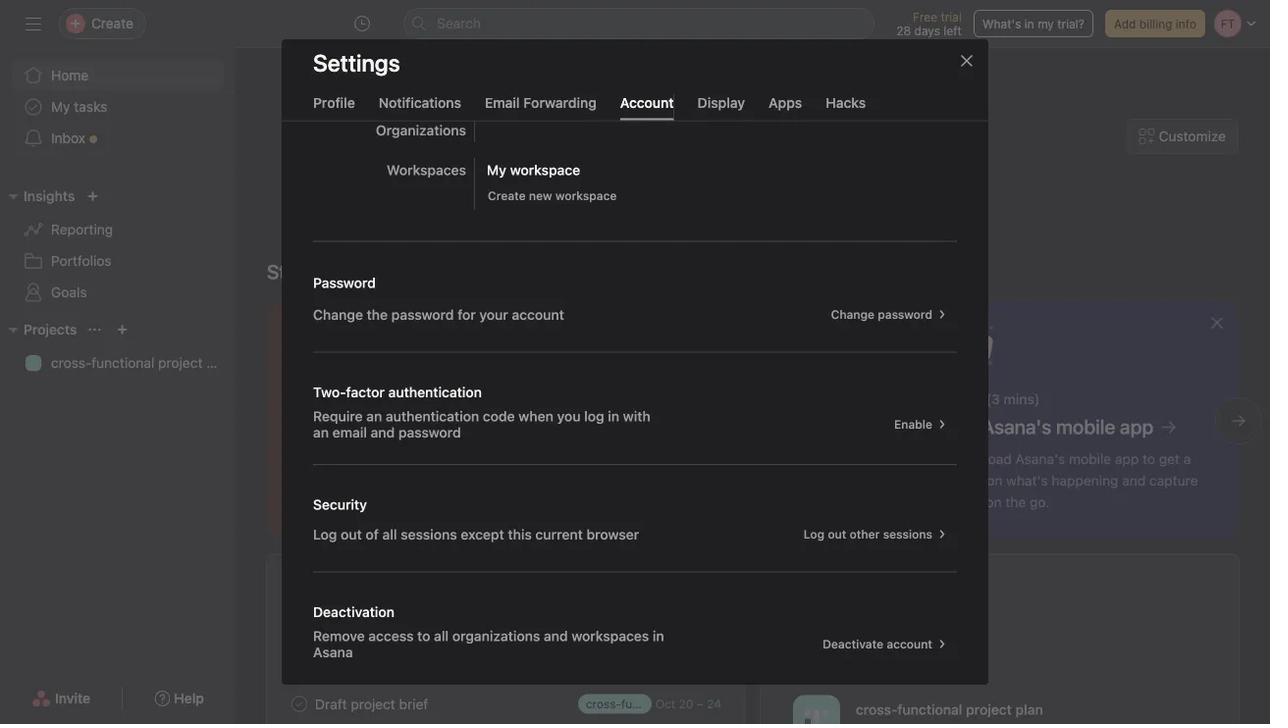 Task type: describe. For each thing, give the bounding box(es) containing it.
asana
[[313, 644, 353, 661]]

insights
[[24, 188, 75, 204]]

insights element
[[0, 179, 236, 312]]

1 horizontal spatial cross-functional project plan link
[[785, 689, 1215, 724]]

trial?
[[1057, 17, 1084, 30]]

trial
[[941, 10, 962, 24]]

good morning, funky
[[609, 167, 896, 204]]

two-
[[313, 384, 346, 400]]

you
[[557, 408, 581, 424]]

free
[[913, 10, 937, 24]]

create for create new workspace
[[488, 189, 526, 203]]

code
[[483, 408, 515, 424]]

apps button
[[769, 94, 802, 120]]

and inside remove access to all organizations and workspaces in asana
[[544, 628, 568, 644]]

portfolios
[[51, 253, 112, 269]]

notifications
[[379, 94, 461, 110]]

overdue
[[444, 612, 499, 629]]

add billing info button
[[1105, 10, 1205, 37]]

account
[[620, 94, 674, 110]]

create task button
[[291, 649, 386, 677]]

projects button
[[0, 318, 77, 342]]

factor
[[346, 384, 385, 400]]

24
[[707, 697, 721, 711]]

password
[[313, 275, 376, 291]]

require
[[313, 408, 363, 424]]

upcoming
[[354, 612, 421, 629]]

add billing info
[[1114, 17, 1196, 30]]

completed image
[[288, 692, 311, 716]]

cross-functional project plan link inside projects element
[[12, 347, 233, 379]]

in inside "button"
[[1024, 17, 1034, 30]]

deactivate account
[[823, 637, 932, 651]]

inbox link
[[12, 123, 224, 154]]

current
[[535, 526, 583, 543]]

authentication for factor
[[388, 384, 482, 400]]

enable button
[[885, 411, 957, 438]]

remove
[[313, 628, 365, 644]]

projects element
[[0, 312, 236, 383]]

20
[[679, 697, 693, 711]]

profile button
[[313, 94, 355, 120]]

account inside button
[[887, 637, 932, 651]]

display button
[[697, 94, 745, 120]]

change password
[[831, 308, 932, 321]]

workspaces inside remove access to all organizations and workspaces in asana
[[572, 628, 649, 644]]

1 vertical spatial functional
[[897, 702, 962, 718]]

notifications button
[[379, 94, 461, 120]]

for
[[457, 306, 476, 323]]

steps
[[267, 260, 318, 283]]

projects
[[24, 321, 77, 338]]

create project
[[856, 640, 949, 656]]

my
[[1038, 17, 1054, 30]]

add profile photo image
[[291, 571, 339, 618]]

home
[[51, 67, 89, 83]]

0 horizontal spatial project
[[158, 355, 203, 371]]

draft project brief
[[315, 696, 428, 712]]

0 horizontal spatial account
[[512, 306, 564, 323]]

get started
[[345, 260, 442, 283]]

Completed checkbox
[[288, 692, 311, 716]]

log out other sessions button
[[795, 521, 957, 548]]

of
[[366, 526, 379, 543]]

email
[[485, 94, 520, 110]]

two-factor authentication
[[313, 384, 482, 400]]

my tasks link
[[12, 91, 224, 123]]

out for other
[[828, 528, 846, 541]]

2 horizontal spatial project
[[966, 702, 1012, 718]]

search button
[[403, 8, 874, 39]]

billing
[[1139, 17, 1172, 30]]

0 vertical spatial to
[[322, 260, 340, 283]]

customize button
[[1126, 119, 1239, 154]]

authentication for an
[[386, 408, 479, 424]]

portfolios link
[[12, 245, 224, 277]]

1 horizontal spatial an
[[366, 408, 382, 424]]

my tasks
[[354, 581, 433, 604]]

funky
[[814, 167, 896, 204]]

my for my workspace
[[487, 162, 506, 178]]

log for log out other sessions
[[804, 528, 824, 541]]

password inside 'require an authentication code when you log in with an email and password'
[[398, 424, 461, 441]]

what's
[[982, 17, 1021, 30]]

0 horizontal spatial sessions
[[401, 526, 457, 543]]

my tasks
[[51, 99, 107, 115]]

workspace inside button
[[555, 189, 617, 203]]

log for log out of all sessions except this current browser
[[313, 526, 337, 543]]

goals link
[[12, 277, 224, 308]]

enable
[[894, 418, 932, 431]]

in for remove access to all organizations and workspaces in asana
[[653, 628, 664, 644]]

all for sessions
[[382, 526, 397, 543]]

what's in my trial? button
[[974, 10, 1093, 37]]

change for change the password for your account
[[313, 306, 363, 323]]

add
[[1114, 17, 1136, 30]]

change password button
[[822, 301, 957, 328]]

left
[[944, 24, 962, 37]]

out for of
[[341, 526, 362, 543]]

0 horizontal spatial an
[[313, 424, 329, 441]]

good
[[609, 167, 684, 204]]



Task type: locate. For each thing, give the bounding box(es) containing it.
board image
[[805, 707, 828, 724]]

1 vertical spatial create
[[316, 656, 354, 670]]

1 vertical spatial workspace
[[555, 189, 617, 203]]

0 horizontal spatial to
[[322, 260, 340, 283]]

1 vertical spatial workspaces
[[572, 628, 649, 644]]

when
[[518, 408, 553, 424]]

organizations down notifications button
[[376, 122, 466, 138]]

and inside 'require an authentication code when you log in with an email and password'
[[371, 424, 395, 441]]

plan inside projects element
[[206, 355, 233, 371]]

1 horizontal spatial and
[[407, 86, 431, 103]]

browser
[[586, 526, 639, 543]]

an left email
[[313, 424, 329, 441]]

an down the factor
[[366, 408, 382, 424]]

0 vertical spatial cross-functional project plan link
[[12, 347, 233, 379]]

0 horizontal spatial change
[[313, 306, 363, 323]]

0 horizontal spatial out
[[341, 526, 362, 543]]

0 vertical spatial all
[[382, 526, 397, 543]]

0 vertical spatial create
[[488, 189, 526, 203]]

1 horizontal spatial out
[[828, 528, 846, 541]]

0 horizontal spatial workspaces
[[435, 86, 512, 103]]

0 vertical spatial workspace
[[510, 162, 580, 178]]

reporting
[[51, 221, 113, 238]]

project down goals link
[[158, 355, 203, 371]]

2 horizontal spatial and
[[544, 628, 568, 644]]

and up workspaces
[[407, 86, 431, 103]]

my up create new workspace
[[487, 162, 506, 178]]

2 horizontal spatial in
[[1024, 17, 1034, 30]]

0 vertical spatial cross-functional project plan
[[51, 355, 233, 371]]

cross- down projects
[[51, 355, 91, 371]]

0 vertical spatial in
[[1024, 17, 1034, 30]]

1 vertical spatial organizations
[[376, 122, 466, 138]]

authentication
[[388, 384, 482, 400], [386, 408, 479, 424]]

1 vertical spatial cross-functional project plan link
[[785, 689, 1215, 724]]

in left my at the top of the page
[[1024, 17, 1034, 30]]

project down create project link at the bottom right of page
[[966, 702, 1012, 718]]

change the password for your account
[[313, 306, 564, 323]]

0 vertical spatial cross-
[[51, 355, 91, 371]]

password inside button
[[878, 308, 932, 321]]

and
[[407, 86, 431, 103], [371, 424, 395, 441], [544, 628, 568, 644]]

1 horizontal spatial create
[[488, 189, 526, 203]]

days
[[914, 24, 940, 37]]

access
[[368, 628, 414, 644]]

account
[[512, 306, 564, 323], [887, 637, 932, 651]]

1 horizontal spatial all
[[434, 628, 449, 644]]

0 vertical spatial functional
[[91, 355, 154, 371]]

1 vertical spatial my
[[487, 162, 506, 178]]

cross-functional project plan link
[[12, 347, 233, 379], [785, 689, 1215, 724]]

cross-functional project plan inside projects element
[[51, 355, 233, 371]]

in up oct
[[653, 628, 664, 644]]

account button
[[620, 94, 674, 120]]

0 horizontal spatial my
[[51, 99, 70, 115]]

create for create task
[[316, 656, 354, 670]]

create down remove
[[316, 656, 354, 670]]

deactivation
[[313, 604, 394, 620]]

change for change password
[[831, 308, 875, 321]]

1 vertical spatial all
[[434, 628, 449, 644]]

create project link
[[785, 618, 1215, 681]]

sessions inside 'button'
[[883, 528, 932, 541]]

1 horizontal spatial sessions
[[883, 528, 932, 541]]

log inside 'button'
[[804, 528, 824, 541]]

log out of all sessions except this current browser
[[313, 526, 639, 543]]

account right your
[[512, 306, 564, 323]]

organizations
[[313, 86, 403, 103], [376, 122, 466, 138]]

0 vertical spatial authentication
[[388, 384, 482, 400]]

all for organizations
[[434, 628, 449, 644]]

change
[[313, 306, 363, 323], [831, 308, 875, 321]]

1 vertical spatial in
[[608, 408, 619, 424]]

1 horizontal spatial workspaces
[[572, 628, 649, 644]]

create inside button
[[488, 189, 526, 203]]

require an authentication code when you log in with an email and password
[[313, 408, 651, 441]]

0 vertical spatial my
[[51, 99, 70, 115]]

1 horizontal spatial cross-
[[856, 702, 897, 718]]

1 horizontal spatial change
[[831, 308, 875, 321]]

search
[[437, 15, 481, 31]]

my tasks link
[[354, 579, 720, 607]]

0 vertical spatial organizations
[[313, 86, 403, 103]]

1 vertical spatial cross-functional project plan
[[856, 702, 1043, 718]]

my
[[51, 99, 70, 115], [487, 162, 506, 178]]

0 horizontal spatial log
[[313, 526, 337, 543]]

1 horizontal spatial in
[[653, 628, 664, 644]]

cross- inside projects element
[[51, 355, 91, 371]]

cross-functional project plan link down create project link at the bottom right of page
[[785, 689, 1215, 724]]

organizations and workspaces
[[313, 86, 512, 103]]

apps
[[769, 94, 802, 110]]

in
[[1024, 17, 1034, 30], [608, 408, 619, 424], [653, 628, 664, 644]]

other
[[850, 528, 880, 541]]

organizations
[[452, 628, 540, 644]]

1 horizontal spatial functional
[[897, 702, 962, 718]]

authentication up 'require an authentication code when you log in with an email and password'
[[388, 384, 482, 400]]

oct 20 – 24
[[655, 697, 721, 711]]

deactivate account button
[[814, 631, 957, 658]]

0 horizontal spatial cross-
[[51, 355, 91, 371]]

authentication inside 'require an authentication code when you log in with an email and password'
[[386, 408, 479, 424]]

0 horizontal spatial cross-functional project plan link
[[12, 347, 233, 379]]

1 horizontal spatial cross-functional project plan
[[856, 702, 1043, 718]]

functional down goals link
[[91, 355, 154, 371]]

all right 'of'
[[382, 526, 397, 543]]

account right deactivate
[[887, 637, 932, 651]]

0 horizontal spatial functional
[[91, 355, 154, 371]]

0 horizontal spatial plan
[[206, 355, 233, 371]]

all right access
[[434, 628, 449, 644]]

2 vertical spatial in
[[653, 628, 664, 644]]

log
[[584, 408, 604, 424]]

1 vertical spatial authentication
[[386, 408, 479, 424]]

my workspace
[[487, 162, 580, 178]]

functional inside projects element
[[91, 355, 154, 371]]

log left other
[[804, 528, 824, 541]]

1 vertical spatial cross-
[[856, 702, 897, 718]]

28
[[896, 24, 911, 37]]

to right steps at the left of page
[[322, 260, 340, 283]]

change inside button
[[831, 308, 875, 321]]

draft
[[315, 696, 347, 712]]

functional
[[91, 355, 154, 371], [897, 702, 962, 718]]

0 horizontal spatial cross-functional project plan
[[51, 355, 233, 371]]

organizations down settings
[[313, 86, 403, 103]]

my for my tasks
[[51, 99, 70, 115]]

password
[[391, 306, 454, 323], [878, 308, 932, 321], [398, 424, 461, 441]]

my left the tasks
[[51, 99, 70, 115]]

workspace up "new"
[[510, 162, 580, 178]]

what's in my trial?
[[982, 17, 1084, 30]]

completed
[[523, 612, 594, 629]]

in inside 'require an authentication code when you log in with an email and password'
[[608, 408, 619, 424]]

all inside remove access to all organizations and workspaces in asana
[[434, 628, 449, 644]]

cross-functional project plan down goals link
[[51, 355, 233, 371]]

workspaces
[[387, 162, 466, 178]]

0 horizontal spatial all
[[382, 526, 397, 543]]

new
[[529, 189, 552, 203]]

completed button
[[523, 612, 594, 638]]

out left other
[[828, 528, 846, 541]]

remove access to all organizations and workspaces in asana
[[313, 628, 664, 661]]

out inside 'button'
[[828, 528, 846, 541]]

0 vertical spatial plan
[[206, 355, 233, 371]]

cross- right board image
[[856, 702, 897, 718]]

0 horizontal spatial create
[[316, 656, 354, 670]]

and down my tasks link
[[544, 628, 568, 644]]

functional down the create project
[[897, 702, 962, 718]]

create task
[[316, 656, 381, 670]]

customize
[[1159, 128, 1226, 144]]

create inside button
[[316, 656, 354, 670]]

organizations for organizations and workspaces
[[313, 86, 403, 103]]

hacks
[[826, 94, 866, 110]]

oct
[[655, 697, 676, 711]]

log down security
[[313, 526, 337, 543]]

overdue button
[[444, 612, 499, 638]]

0 horizontal spatial in
[[608, 408, 619, 424]]

morning,
[[691, 167, 807, 204]]

deactivate
[[823, 637, 883, 651]]

display
[[697, 94, 745, 110]]

scroll card carousel right image
[[1231, 413, 1246, 429]]

invite
[[55, 690, 90, 707]]

log out other sessions
[[804, 528, 932, 541]]

0 vertical spatial workspaces
[[435, 86, 512, 103]]

email
[[332, 424, 367, 441]]

sessions
[[401, 526, 457, 543], [883, 528, 932, 541]]

brief
[[399, 696, 428, 712]]

hacks button
[[826, 94, 866, 120]]

1 vertical spatial account
[[887, 637, 932, 651]]

free trial 28 days left
[[896, 10, 962, 37]]

to inside remove access to all organizations and workspaces in asana
[[417, 628, 430, 644]]

and right email
[[371, 424, 395, 441]]

out left 'of'
[[341, 526, 362, 543]]

1 vertical spatial plan
[[1015, 702, 1043, 718]]

this
[[508, 526, 532, 543]]

authentication down two-factor authentication
[[386, 408, 479, 424]]

0 horizontal spatial and
[[371, 424, 395, 441]]

email forwarding button
[[485, 94, 597, 120]]

in inside remove access to all organizations and workspaces in asana
[[653, 628, 664, 644]]

0 vertical spatial account
[[512, 306, 564, 323]]

0 vertical spatial and
[[407, 86, 431, 103]]

cross-functional project plan link down goals link
[[12, 347, 233, 379]]

sessions right other
[[883, 528, 932, 541]]

1 vertical spatial to
[[417, 628, 430, 644]]

security
[[313, 497, 367, 513]]

1 horizontal spatial log
[[804, 528, 824, 541]]

tasks
[[74, 99, 107, 115]]

email forwarding
[[485, 94, 597, 110]]

1 horizontal spatial to
[[417, 628, 430, 644]]

1 horizontal spatial project
[[351, 696, 395, 712]]

your
[[479, 306, 508, 323]]

1 horizontal spatial plan
[[1015, 702, 1043, 718]]

create new workspace button
[[479, 182, 626, 210]]

sessions left except
[[401, 526, 457, 543]]

the
[[367, 306, 388, 323]]

close image
[[959, 53, 975, 69]]

2 vertical spatial and
[[544, 628, 568, 644]]

hide sidebar image
[[26, 16, 41, 31]]

workspace right "new"
[[555, 189, 617, 203]]

invite button
[[19, 681, 103, 716]]

1 horizontal spatial account
[[887, 637, 932, 651]]

to right access
[[417, 628, 430, 644]]

–
[[697, 697, 704, 711]]

workspace
[[510, 162, 580, 178], [555, 189, 617, 203]]

plan
[[206, 355, 233, 371], [1015, 702, 1043, 718]]

in for require an authentication code when you log in with an email and password
[[608, 408, 619, 424]]

create left "new"
[[488, 189, 526, 203]]

home link
[[12, 60, 224, 91]]

global element
[[0, 48, 236, 166]]

insights button
[[0, 185, 75, 208]]

1 horizontal spatial my
[[487, 162, 506, 178]]

in right log
[[608, 408, 619, 424]]

project left the brief
[[351, 696, 395, 712]]

goals
[[51, 284, 87, 300]]

search list box
[[403, 8, 874, 39]]

task
[[357, 656, 381, 670]]

1 vertical spatial and
[[371, 424, 395, 441]]

organizations for organizations
[[376, 122, 466, 138]]

info
[[1176, 17, 1196, 30]]

cross-functional project plan down the create project
[[856, 702, 1043, 718]]

settings
[[313, 49, 400, 77]]

my inside the global element
[[51, 99, 70, 115]]

create new workspace
[[488, 189, 617, 203]]



Task type: vqa. For each thing, say whether or not it's contained in the screenshot.
at mention image
no



